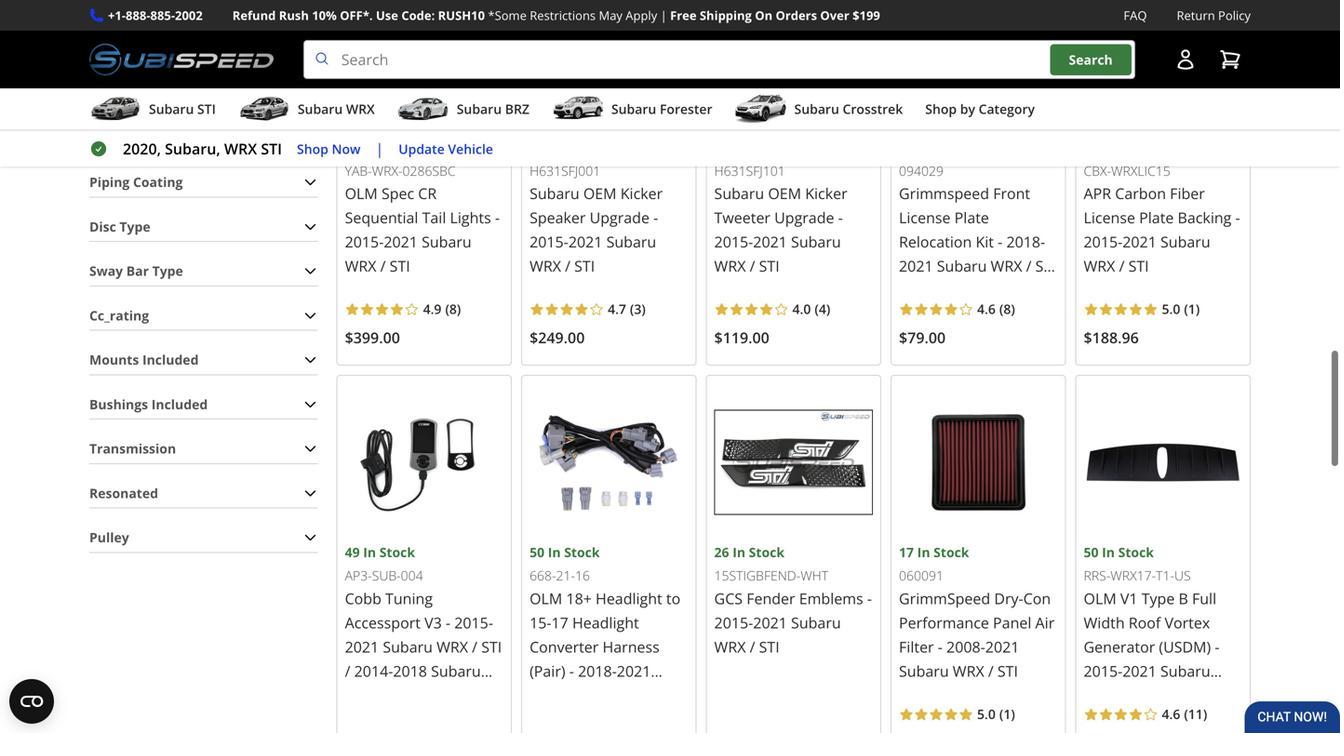 Task type: locate. For each thing, give the bounding box(es) containing it.
26
[[714, 543, 729, 561]]

stock up wrx17-
[[1118, 543, 1154, 561]]

stock up sub-
[[379, 543, 415, 561]]

| up wrx-
[[375, 139, 384, 159]]

in inside 17 in stock 060091 grimmspeed dry-con performance panel air filter - 2008-2021 subaru wrx / sti
[[917, 543, 930, 561]]

olm down rrs-
[[1084, 589, 1116, 609]]

8 for /
[[1003, 300, 1011, 318]]

0 horizontal spatial upgrade
[[590, 208, 649, 228]]

subaru inside dropdown button
[[611, 100, 656, 118]]

in inside 49 in stock ap3-sub-004 cobb tuning accessport v3 - 2015- 2021 subaru wrx / sti / 2014-2018 subaru forester
[[363, 543, 376, 561]]

subaru inside 46 in stock yab-wrx-0286sbc olm spec cr sequential tail lights - 2015-2021 subaru wrx / sti
[[422, 232, 472, 252]]

0 vertical spatial 2018-
[[1006, 232, 1045, 252]]

included
[[142, 351, 199, 369], [151, 395, 208, 413]]

us
[[1174, 567, 1191, 585]]

oem down h631sfj001
[[583, 184, 617, 204]]

2 2013- from the top
[[899, 329, 938, 349]]

0 horizontal spatial oem
[[583, 184, 617, 204]]

forester inside 49 in stock ap3-sub-004 cobb tuning accessport v3 - 2015- 2021 subaru wrx / sti / 2014-2018 subaru forester
[[345, 685, 403, 705]]

roof
[[1129, 613, 1161, 633]]

update
[[398, 140, 445, 157]]

1 vertical spatial 2018-
[[578, 661, 617, 681]]

orders
[[776, 7, 817, 24]]

a subaru wrx thumbnail image image
[[238, 95, 290, 123]]

5.0 ( 1 ) down cbx-wrxlic15 apr carbon fiber license plate backing - 2015-2021 subaru wrx / sti
[[1162, 300, 1200, 318]]

$188.96
[[1084, 328, 1139, 348]]

1 vertical spatial brz
[[1029, 329, 1057, 349]]

shop left the now
[[297, 140, 328, 157]]

1 license from the left
[[899, 208, 951, 228]]

2021 down fender
[[753, 613, 787, 633]]

sti down tweeter
[[759, 256, 780, 276]]

17 up converter on the bottom
[[551, 613, 568, 633]]

/ inside the 50 in stock rrs-wrx17-t1-us olm v1 type b full width roof vortex generator (usdm) - 2015-2021 subaru wrx / sti
[[1119, 685, 1125, 705]]

0 vertical spatial 17
[[899, 543, 914, 561]]

0 vertical spatial shop
[[925, 100, 957, 118]]

17 up 060091
[[899, 543, 914, 561]]

sti down sequential
[[390, 256, 410, 276]]

speaker
[[530, 208, 586, 228]]

kicker for subaru oem kicker tweeter upgrade - 2015-2021 subaru wrx / sti
[[805, 184, 847, 204]]

1 horizontal spatial type
[[152, 262, 183, 280]]

$399.00
[[345, 328, 400, 348]]

fr-
[[1017, 305, 1038, 325]]

4.6 for 4.6 ( 8 )
[[977, 300, 996, 318]]

subaru up shop now
[[298, 100, 343, 118]]

relocation
[[899, 232, 972, 252]]

stock for sub-
[[379, 543, 415, 561]]

50 up 668-
[[530, 543, 544, 561]]

2013- up the 2017-
[[899, 329, 938, 349]]

0 horizontal spatial 4.6
[[977, 300, 996, 318]]

*some
[[488, 7, 527, 24]]

in for wrx-
[[363, 138, 376, 156]]

in inside the 50 in stock rrs-wrx17-t1-us olm v1 type b full width roof vortex generator (usdm) - 2015-2021 subaru wrx / sti
[[1102, 543, 1115, 561]]

17
[[899, 543, 914, 561], [551, 613, 568, 633]]

gcs
[[714, 589, 743, 609]]

1 horizontal spatial shop
[[925, 100, 957, 118]]

subaru down backing
[[1160, 232, 1210, 252]]

17 inside 17 in stock 060091 grimmspeed dry-con performance panel air filter - 2008-2021 subaru wrx / sti
[[899, 543, 914, 561]]

- inside cbx-wrxlic15 apr carbon fiber license plate backing - 2015-2021 subaru wrx / sti
[[1235, 208, 1240, 228]]

piping
[[89, 173, 130, 191]]

subaru right a subaru crosstrek thumbnail image
[[794, 100, 839, 118]]

wrx down v3
[[437, 637, 468, 657]]

2 vertical spatial type
[[1142, 589, 1175, 609]]

( for $79.00
[[999, 300, 1003, 318]]

sti down carbon
[[1128, 256, 1149, 276]]

50 inside 50 in stock 668-21-16 olm 18+ headlight to 15-17 headlight converter harness (pair) - 2018-2021 subaru wrx / sti
[[530, 543, 544, 561]]

2 license from the left
[[1084, 208, 1135, 228]]

) for apr carbon fiber license plate backing - 2015-2021 subaru wrx / sti
[[1196, 300, 1200, 318]]

) for subaru oem kicker speaker upgrade - 2015-2021 subaru wrx / sti
[[641, 300, 646, 318]]

wrx inside 26 in stock 15stigbfend-wht gcs fender emblems - 2015-2021 subaru wrx / sti
[[714, 637, 746, 657]]

(pair)
[[530, 661, 565, 681]]

sti inside 26 in stock 15stigbfend-wht gcs fender emblems - 2015-2021 subaru wrx / sti
[[759, 637, 780, 657]]

4.6 ( 11 )
[[1162, 705, 1207, 723]]

in for sub-
[[363, 543, 376, 561]]

8 right 4.9 on the left top
[[449, 300, 457, 318]]

subaru right a subaru forester thumbnail image
[[611, 100, 656, 118]]

olm v1 type b full width roof vortex generator (usdm) - 2015-2021 subaru wrx / sti image
[[1084, 383, 1242, 542]]

tail
[[422, 208, 446, 228]]

1 50 from the left
[[530, 543, 544, 561]]

brz inside 094029 grimmspeed front license plate relocation kit - 2018- 2021 subaru wrx / sti / 2010-2013 legacy / 2013-2016 scion fr-s / 2013-2021 subaru brz / 2017-2021 toyota 86
[[1029, 329, 1057, 349]]

1
[[1188, 300, 1196, 318], [1003, 705, 1011, 723]]

included up bushings included on the left bottom of page
[[142, 351, 199, 369]]

1 horizontal spatial brz
[[1029, 329, 1057, 349]]

2015- inside 46 in stock yab-wrx-0286sbc olm spec cr sequential tail lights - 2015-2021 subaru wrx / sti
[[345, 232, 384, 252]]

) down backing
[[1196, 300, 1200, 318]]

/ inside "h631sfj001 subaru oem kicker speaker upgrade - 2015-2021 subaru wrx / sti"
[[565, 256, 570, 276]]

subaru up the 2018
[[383, 637, 433, 657]]

- inside the 50 in stock rrs-wrx17-t1-us olm v1 type b full width roof vortex generator (usdm) - 2015-2021 subaru wrx / sti
[[1215, 637, 1220, 657]]

- inside "h631sfj001 subaru oem kicker speaker upgrade - 2015-2021 subaru wrx / sti"
[[653, 208, 658, 228]]

/ inside 17 in stock 060091 grimmspeed dry-con performance panel air filter - 2008-2021 subaru wrx / sti
[[988, 661, 994, 681]]

0 horizontal spatial kicker
[[620, 184, 663, 204]]

0 vertical spatial brz
[[505, 100, 529, 118]]

in inside 46 in stock yab-wrx-0286sbc olm spec cr sequential tail lights - 2015-2021 subaru wrx / sti
[[363, 138, 376, 156]]

+1-888-885-2002 link
[[108, 6, 203, 25]]

in for wrx17-
[[1102, 543, 1115, 561]]

1 vertical spatial 17
[[551, 613, 568, 633]]

18+
[[566, 589, 592, 609]]

885-
[[150, 7, 175, 24]]

50 inside the 50 in stock rrs-wrx17-t1-us olm v1 type b full width roof vortex generator (usdm) - 2015-2021 subaru wrx / sti
[[1084, 543, 1099, 561]]

2018- inside 50 in stock 668-21-16 olm 18+ headlight to 15-17 headlight converter harness (pair) - 2018-2021 subaru wrx / sti
[[578, 661, 617, 681]]

1 8 from the left
[[449, 300, 457, 318]]

4.6 left the 11
[[1162, 705, 1180, 723]]

1 horizontal spatial 50
[[1084, 543, 1099, 561]]

2021 down tweeter
[[753, 232, 787, 252]]

stock up 16
[[564, 543, 600, 561]]

0 horizontal spatial 2018-
[[578, 661, 617, 681]]

olm 18+ headlight to 15-17 headlight converter harness (pair) - 2018-2021 subaru wrx / sti image
[[530, 383, 688, 542]]

wrx up '46'
[[346, 100, 375, 118]]

) left the "fr-"
[[1011, 300, 1015, 318]]

1 plate from the left
[[954, 208, 989, 228]]

0 vertical spatial type
[[120, 218, 150, 235]]

subaru up subaru,
[[149, 100, 194, 118]]

transmission button
[[89, 435, 318, 463]]

5.0 down cbx-wrxlic15 apr carbon fiber license plate backing - 2015-2021 subaru wrx / sti
[[1162, 300, 1180, 318]]

cobb
[[345, 589, 381, 609]]

2013- up the '$79.00'
[[899, 305, 938, 325]]

oem inside h631sfj101 subaru oem kicker tweeter upgrade - 2015-2021 subaru wrx / sti
[[768, 184, 801, 204]]

2015- down gcs
[[714, 613, 753, 633]]

1 vertical spatial headlight
[[572, 613, 639, 633]]

included inside dropdown button
[[151, 395, 208, 413]]

brz left a subaru forester thumbnail image
[[505, 100, 529, 118]]

oem inside "h631sfj001 subaru oem kicker speaker upgrade - 2015-2021 subaru wrx / sti"
[[583, 184, 617, 204]]

s
[[1038, 305, 1047, 325]]

0 vertical spatial headlight
[[596, 589, 662, 609]]

2 horizontal spatial olm
[[1084, 589, 1116, 609]]

0 horizontal spatial plate
[[954, 208, 989, 228]]

plate inside 094029 grimmspeed front license plate relocation kit - 2018- 2021 subaru wrx / sti / 2010-2013 legacy / 2013-2016 scion fr-s / 2013-2021 subaru brz / 2017-2021 toyota 86
[[954, 208, 989, 228]]

stock inside 17 in stock 060091 grimmspeed dry-con performance panel air filter - 2008-2021 subaru wrx / sti
[[933, 543, 969, 561]]

/ inside 50 in stock 668-21-16 olm 18+ headlight to 15-17 headlight converter harness (pair) - 2018-2021 subaru wrx / sti
[[619, 685, 624, 705]]

license down apr
[[1084, 208, 1135, 228]]

stock inside the 50 in stock rrs-wrx17-t1-us olm v1 type b full width roof vortex generator (usdm) - 2015-2021 subaru wrx / sti
[[1118, 543, 1154, 561]]

0 vertical spatial 2013-
[[899, 305, 938, 325]]

2020, subaru, wrx sti
[[123, 139, 282, 159]]

subaru
[[149, 100, 194, 118], [298, 100, 343, 118], [457, 100, 502, 118], [611, 100, 656, 118], [794, 100, 839, 118], [714, 184, 764, 204], [530, 184, 579, 204], [422, 232, 472, 252], [791, 232, 841, 252], [606, 232, 656, 252], [1160, 232, 1210, 252], [937, 256, 987, 276], [976, 329, 1026, 349], [791, 613, 841, 633], [383, 637, 433, 657], [431, 661, 481, 681], [899, 661, 949, 681], [1160, 661, 1210, 681], [530, 685, 579, 705]]

over
[[820, 7, 849, 24]]

1 vertical spatial 5.0 ( 1 )
[[977, 705, 1015, 723]]

- inside 17 in stock 060091 grimmspeed dry-con performance panel air filter - 2008-2021 subaru wrx / sti
[[938, 637, 943, 657]]

shop by category
[[925, 100, 1035, 118]]

1 kicker from the left
[[805, 184, 847, 204]]

1 vertical spatial shop
[[297, 140, 328, 157]]

sti inside 46 in stock yab-wrx-0286sbc olm spec cr sequential tail lights - 2015-2021 subaru wrx / sti
[[390, 256, 410, 276]]

brz
[[505, 100, 529, 118], [1029, 329, 1057, 349]]

apply
[[626, 7, 657, 24]]

license inside 094029 grimmspeed front license plate relocation kit - 2018- 2021 subaru wrx / sti / 2010-2013 legacy / 2013-2016 scion fr-s / 2013-2021 subaru brz / 2017-2021 toyota 86
[[899, 208, 951, 228]]

4.6
[[977, 300, 996, 318], [1162, 705, 1180, 723]]

forester down "2014-"
[[345, 685, 403, 705]]

oem down h631sfj101
[[768, 184, 801, 204]]

2021 inside cbx-wrxlic15 apr carbon fiber license plate backing - 2015-2021 subaru wrx / sti
[[1122, 232, 1157, 252]]

2 50 from the left
[[1084, 543, 1099, 561]]

sti up s
[[1035, 256, 1056, 276]]

1 vertical spatial 5.0
[[977, 705, 996, 723]]

stock up 060091
[[933, 543, 969, 561]]

( for $188.96
[[1184, 300, 1188, 318]]

type right the bar
[[152, 262, 183, 280]]

in for grimmspeed
[[917, 543, 930, 561]]

button image
[[1174, 49, 1197, 71]]

1 horizontal spatial 8
[[1003, 300, 1011, 318]]

resonated button
[[89, 479, 318, 508]]

1 vertical spatial type
[[152, 262, 183, 280]]

wrx down gcs
[[714, 637, 746, 657]]

8 left the "fr-"
[[1003, 300, 1011, 318]]

wrx down 2008-
[[953, 661, 984, 681]]

in right '46'
[[363, 138, 376, 156]]

upgrade right tweeter
[[774, 208, 834, 228]]

sti up 2020, subaru, wrx sti
[[197, 100, 216, 118]]

plate
[[954, 208, 989, 228], [1139, 208, 1174, 228]]

2021 down panel
[[985, 637, 1019, 657]]

1 vertical spatial included
[[151, 395, 208, 413]]

86
[[1036, 353, 1053, 373]]

2021 inside h631sfj101 subaru oem kicker tweeter upgrade - 2015-2021 subaru wrx / sti
[[753, 232, 787, 252]]

1 vertical spatial forester
[[345, 685, 403, 705]]

2015- inside 49 in stock ap3-sub-004 cobb tuning accessport v3 - 2015- 2021 subaru wrx / sti / 2014-2018 subaru forester
[[454, 613, 493, 633]]

upgrade
[[774, 208, 834, 228], [590, 208, 649, 228]]

0 vertical spatial included
[[142, 351, 199, 369]]

stock for 21-
[[564, 543, 600, 561]]

subaru oem kicker speaker upgrade - 2015-2021 subaru wrx / sti image
[[530, 0, 688, 137]]

2 upgrade from the left
[[590, 208, 649, 228]]

21-
[[556, 567, 575, 585]]

wrx down generator
[[1084, 685, 1115, 705]]

wht
[[800, 567, 828, 585]]

cc_rating
[[89, 307, 149, 324]]

kicker inside h631sfj101 subaru oem kicker tweeter upgrade - 2015-2021 subaru wrx / sti
[[805, 184, 847, 204]]

in up rrs-
[[1102, 543, 1115, 561]]

0 horizontal spatial 17
[[551, 613, 568, 633]]

0 vertical spatial 5.0 ( 1 )
[[1162, 300, 1200, 318]]

2021 up "2014-"
[[345, 637, 379, 657]]

forester down search input field
[[660, 100, 712, 118]]

10%
[[312, 7, 337, 24]]

)
[[457, 300, 461, 318], [641, 300, 646, 318], [826, 300, 830, 318], [1011, 300, 1015, 318], [1196, 300, 1200, 318], [1011, 705, 1015, 723], [1203, 705, 1207, 723]]

in right 49
[[363, 543, 376, 561]]

0 vertical spatial |
[[660, 7, 667, 24]]

subaru up the 4.0 ( 4 )
[[791, 232, 841, 252]]

/ inside h631sfj101 subaru oem kicker tweeter upgrade - 2015-2021 subaru wrx / sti
[[750, 256, 755, 276]]

forester
[[660, 100, 712, 118], [345, 685, 403, 705]]

policy
[[1218, 7, 1251, 24]]

1 horizontal spatial kicker
[[805, 184, 847, 204]]

subaru down emblems
[[791, 613, 841, 633]]

+1-
[[108, 7, 126, 24]]

4.9
[[423, 300, 442, 318]]

stock inside 46 in stock yab-wrx-0286sbc olm spec cr sequential tail lights - 2015-2021 subaru wrx / sti
[[379, 138, 415, 156]]

50
[[530, 543, 544, 561], [1084, 543, 1099, 561]]

2010-
[[908, 280, 947, 300]]

sti left converter on the bottom
[[481, 637, 502, 657]]

2021 down carbon
[[1122, 232, 1157, 252]]

upgrade inside h631sfj101 subaru oem kicker tweeter upgrade - 2015-2021 subaru wrx / sti
[[774, 208, 834, 228]]

1 horizontal spatial |
[[660, 7, 667, 24]]

type right disc
[[120, 218, 150, 235]]

t1-
[[1156, 567, 1174, 585]]

olm inside 46 in stock yab-wrx-0286sbc olm spec cr sequential tail lights - 2015-2021 subaru wrx / sti
[[345, 184, 378, 204]]

olm down 668-
[[530, 589, 562, 609]]

49
[[345, 543, 360, 561]]

stock up wrx-
[[379, 138, 415, 156]]

shop for shop now
[[297, 140, 328, 157]]

subaru oem kicker tweeter upgrade - 2015-2021 subaru wrx / sti image
[[714, 0, 873, 137]]

sti down harness
[[628, 685, 649, 705]]

0 horizontal spatial 1
[[1003, 705, 1011, 723]]

sti inside dropdown button
[[197, 100, 216, 118]]

transmission
[[89, 440, 176, 457]]

0 horizontal spatial 5.0
[[977, 705, 996, 723]]

1 upgrade from the left
[[774, 208, 834, 228]]

brz down s
[[1029, 329, 1057, 349]]

1 oem from the left
[[768, 184, 801, 204]]

sti down fender
[[759, 637, 780, 657]]

0 horizontal spatial forester
[[345, 685, 403, 705]]

wrxlic15
[[1111, 162, 1170, 180]]

subaru inside cbx-wrxlic15 apr carbon fiber license plate backing - 2015-2021 subaru wrx / sti
[[1160, 232, 1210, 252]]

upgrade for speaker
[[590, 208, 649, 228]]

0 vertical spatial 1
[[1188, 300, 1196, 318]]

stock inside 50 in stock 668-21-16 olm 18+ headlight to 15-17 headlight converter harness (pair) - 2018-2021 subaru wrx / sti
[[564, 543, 600, 561]]

1 horizontal spatial 17
[[899, 543, 914, 561]]

2015- inside h631sfj101 subaru oem kicker tweeter upgrade - 2015-2021 subaru wrx / sti
[[714, 232, 753, 252]]

refund rush 10% off*. use code: rush10 *some restrictions may apply | free shipping on orders over $199
[[232, 7, 880, 24]]

sti inside cbx-wrxlic15 apr carbon fiber license plate backing - 2015-2021 subaru wrx / sti
[[1128, 256, 1149, 276]]

|
[[660, 7, 667, 24], [375, 139, 384, 159]]

shop inside shop now link
[[297, 140, 328, 157]]

subaru inside the 50 in stock rrs-wrx17-t1-us olm v1 type b full width roof vortex generator (usdm) - 2015-2021 subaru wrx / sti
[[1160, 661, 1210, 681]]

2015- right v3
[[454, 613, 493, 633]]

0 horizontal spatial shop
[[297, 140, 328, 157]]

2021 down sequential
[[384, 232, 418, 252]]

2021 down speaker
[[568, 232, 602, 252]]

stock inside 49 in stock ap3-sub-004 cobb tuning accessport v3 - 2015- 2021 subaru wrx / sti / 2014-2018 subaru forester
[[379, 543, 415, 561]]

subaru crosstrek
[[794, 100, 903, 118]]

included inside dropdown button
[[142, 351, 199, 369]]

grimmspeed dry-con performance panel air filter - 2008-2021 subaru wrx / sti image
[[899, 383, 1058, 542]]

in inside 50 in stock 668-21-16 olm 18+ headlight to 15-17 headlight converter harness (pair) - 2018-2021 subaru wrx / sti
[[548, 543, 561, 561]]

subaru down (usdm) in the bottom right of the page
[[1160, 661, 1210, 681]]

2015- inside the 50 in stock rrs-wrx17-t1-us olm v1 type b full width roof vortex generator (usdm) - 2015-2021 subaru wrx / sti
[[1084, 661, 1122, 681]]

2018
[[393, 661, 427, 681]]

wrx inside 17 in stock 060091 grimmspeed dry-con performance panel air filter - 2008-2021 subaru wrx / sti
[[953, 661, 984, 681]]

1 horizontal spatial upgrade
[[774, 208, 834, 228]]

/ inside 26 in stock 15stigbfend-wht gcs fender emblems - 2015-2021 subaru wrx / sti
[[750, 637, 755, 657]]

2015- inside "h631sfj001 subaru oem kicker speaker upgrade - 2015-2021 subaru wrx / sti"
[[530, 232, 568, 252]]

shop left by
[[925, 100, 957, 118]]

shop
[[925, 100, 957, 118], [297, 140, 328, 157]]

kicker down subaru forester dropdown button
[[620, 184, 663, 204]]

1 horizontal spatial olm
[[530, 589, 562, 609]]

4.6 right 2016
[[977, 300, 996, 318]]

legacy
[[985, 280, 1032, 300]]

1 horizontal spatial plate
[[1139, 208, 1174, 228]]

tweeter
[[714, 208, 770, 228]]

1 horizontal spatial forester
[[660, 100, 712, 118]]

plate down carbon
[[1139, 208, 1174, 228]]

2 horizontal spatial type
[[1142, 589, 1175, 609]]

2015- inside cbx-wrxlic15 apr carbon fiber license plate backing - 2015-2021 subaru wrx / sti
[[1084, 232, 1122, 252]]

2018- down converter on the bottom
[[578, 661, 617, 681]]

2015- down tweeter
[[714, 232, 753, 252]]

1 horizontal spatial license
[[1084, 208, 1135, 228]]

sti inside 50 in stock 668-21-16 olm 18+ headlight to 15-17 headlight converter harness (pair) - 2018-2021 subaru wrx / sti
[[628, 685, 649, 705]]

sub-
[[372, 567, 401, 585]]

stock for wrx-
[[379, 138, 415, 156]]

headlight up harness
[[572, 613, 639, 633]]

stock
[[379, 138, 415, 156], [379, 543, 415, 561], [749, 543, 784, 561], [564, 543, 600, 561], [933, 543, 969, 561], [1118, 543, 1154, 561]]

wrx down tweeter
[[714, 256, 746, 276]]

gcs fender emblems - 2015-2021 subaru wrx / sti image
[[714, 383, 873, 542]]

2 8 from the left
[[1003, 300, 1011, 318]]

subispeed logo image
[[89, 40, 273, 79]]

sti down panel
[[997, 661, 1018, 681]]

0 horizontal spatial olm
[[345, 184, 378, 204]]

2014-
[[354, 661, 393, 681]]

wrx down sequential
[[345, 256, 376, 276]]

v3
[[424, 613, 442, 633]]

stock inside 26 in stock 15stigbfend-wht gcs fender emblems - 2015-2021 subaru wrx / sti
[[749, 543, 784, 561]]

2015- down speaker
[[530, 232, 568, 252]]

subaru down (pair)
[[530, 685, 579, 705]]

in inside 26 in stock 15stigbfend-wht gcs fender emblems - 2015-2021 subaru wrx / sti
[[733, 543, 745, 561]]

2015- down sequential
[[345, 232, 384, 252]]

1 horizontal spatial 5.0
[[1162, 300, 1180, 318]]

2015- down generator
[[1084, 661, 1122, 681]]

subaru down filter
[[899, 661, 949, 681]]

olm spec cr sequential tail lights - 2015-2021 subaru wrx / sti image
[[345, 0, 503, 137]]

1 vertical spatial 2013-
[[899, 329, 938, 349]]

2015- inside 26 in stock 15stigbfend-wht gcs fender emblems - 2015-2021 subaru wrx / sti
[[714, 613, 753, 633]]

olm down 'yab-'
[[345, 184, 378, 204]]

2 kicker from the left
[[620, 184, 663, 204]]

0 horizontal spatial brz
[[505, 100, 529, 118]]

0 horizontal spatial 50
[[530, 543, 544, 561]]

50 up rrs-
[[1084, 543, 1099, 561]]

2 oem from the left
[[583, 184, 617, 204]]

1 vertical spatial 4.6
[[1162, 705, 1180, 723]]

harness
[[603, 637, 660, 657]]

converter
[[530, 637, 599, 657]]

1 horizontal spatial oem
[[768, 184, 801, 204]]

2 plate from the left
[[1139, 208, 1174, 228]]

plate up kit
[[954, 208, 989, 228]]

0 horizontal spatial license
[[899, 208, 951, 228]]

sti down speaker
[[574, 256, 595, 276]]

subaru up 4.7 ( 3 )
[[606, 232, 656, 252]]

free
[[670, 7, 697, 24]]

headlight
[[596, 589, 662, 609], [572, 613, 639, 633]]

upgrade inside "h631sfj001 subaru oem kicker speaker upgrade - 2015-2021 subaru wrx / sti"
[[590, 208, 649, 228]]

1 horizontal spatial 4.6
[[1162, 705, 1180, 723]]

1 horizontal spatial 2018-
[[1006, 232, 1045, 252]]

2021 left toyota
[[947, 353, 981, 373]]

) down panel
[[1011, 705, 1015, 723]]

subaru down tail
[[422, 232, 472, 252]]

wrx inside the 50 in stock rrs-wrx17-t1-us olm v1 type b full width roof vortex generator (usdm) - 2015-2021 subaru wrx / sti
[[1084, 685, 1115, 705]]

kicker inside "h631sfj001 subaru oem kicker speaker upgrade - 2015-2021 subaru wrx / sti"
[[620, 184, 663, 204]]

toyota
[[985, 353, 1032, 373]]

094029
[[899, 162, 944, 180]]

0 vertical spatial forester
[[660, 100, 712, 118]]

subaru up speaker
[[530, 184, 579, 204]]

brz inside dropdown button
[[505, 100, 529, 118]]

olm inside 50 in stock 668-21-16 olm 18+ headlight to 15-17 headlight converter harness (pair) - 2018-2021 subaru wrx / sti
[[530, 589, 562, 609]]

subaru inside "dropdown button"
[[298, 100, 343, 118]]

- inside 26 in stock 15stigbfend-wht gcs fender emblems - 2015-2021 subaru wrx / sti
[[867, 589, 872, 609]]

0 horizontal spatial 8
[[449, 300, 457, 318]]

8
[[449, 300, 457, 318], [1003, 300, 1011, 318]]

$79.00
[[899, 328, 946, 348]]

0 horizontal spatial |
[[375, 139, 384, 159]]

2015-
[[345, 232, 384, 252], [714, 232, 753, 252], [530, 232, 568, 252], [1084, 232, 1122, 252], [454, 613, 493, 633], [714, 613, 753, 633], [1084, 661, 1122, 681]]

3
[[634, 300, 641, 318]]

0 vertical spatial 4.6
[[977, 300, 996, 318]]

a subaru crosstrek thumbnail image image
[[735, 95, 787, 123]]

dry-
[[994, 589, 1023, 609]]

) right '4.7'
[[641, 300, 646, 318]]

shop inside shop by category dropdown button
[[925, 100, 957, 118]]

included down mounts included dropdown button at left
[[151, 395, 208, 413]]

2018- right kit
[[1006, 232, 1045, 252]]

con
[[1023, 589, 1051, 609]]

wrx inside 094029 grimmspeed front license plate relocation kit - 2018- 2021 subaru wrx / sti / 2010-2013 legacy / 2013-2016 scion fr-s / 2013-2021 subaru brz / 2017-2021 toyota 86
[[991, 256, 1022, 276]]

vortex
[[1165, 613, 1210, 633]]



Task type: vqa. For each thing, say whether or not it's contained in the screenshot.
Resonated
yes



Task type: describe. For each thing, give the bounding box(es) containing it.
wrx17-
[[1110, 567, 1156, 585]]

apr
[[1084, 184, 1111, 204]]

1 vertical spatial |
[[375, 139, 384, 159]]

- inside 46 in stock yab-wrx-0286sbc olm spec cr sequential tail lights - 2015-2021 subaru wrx / sti
[[495, 208, 500, 228]]

cr
[[418, 184, 437, 204]]

stock for wrx17-
[[1118, 543, 1154, 561]]

shipping
[[700, 7, 752, 24]]

cobb tuning accessport v3 - 2015-2021 subaru wrx / sti / 2014-2018 subaru forester image
[[345, 383, 503, 542]]

disc
[[89, 218, 116, 235]]

subaru,
[[165, 139, 220, 159]]

subaru crosstrek button
[[735, 92, 903, 129]]

17 inside 50 in stock 668-21-16 olm 18+ headlight to 15-17 headlight converter harness (pair) - 2018-2021 subaru wrx / sti
[[551, 613, 568, 633]]

sti inside 17 in stock 060091 grimmspeed dry-con performance panel air filter - 2008-2021 subaru wrx / sti
[[997, 661, 1018, 681]]

(usdm)
[[1159, 637, 1211, 657]]

accessport
[[345, 613, 421, 633]]

1 horizontal spatial 1
[[1188, 300, 1196, 318]]

2021 inside the 50 in stock rrs-wrx17-t1-us olm v1 type b full width roof vortex generator (usdm) - 2015-2021 subaru wrx / sti
[[1122, 661, 1157, 681]]

disc type button
[[89, 213, 318, 241]]

bushings included button
[[89, 390, 318, 419]]

piping coating
[[89, 173, 183, 191]]

h631sfj101
[[714, 162, 785, 180]]

oem for tweeter
[[768, 184, 801, 204]]

grimmspeed front license plate relocation kit - 2018-2021 subaru wrx / sti / 2010-2013 legacy / 2013-2016 scion fr-s / 2013-2021 subaru brz / 2017-2021 toyota 86 image
[[899, 0, 1058, 137]]

2013
[[947, 280, 981, 300]]

h631sfj101 subaru oem kicker tweeter upgrade - 2015-2021 subaru wrx / sti
[[714, 162, 847, 276]]

bar
[[126, 262, 149, 280]]

to
[[666, 589, 680, 609]]

shop for shop by category
[[925, 100, 957, 118]]

( for $249.00
[[630, 300, 634, 318]]

code:
[[401, 7, 435, 24]]

piping coating button
[[89, 168, 318, 197]]

v1
[[1120, 589, 1138, 609]]

oem for speaker
[[583, 184, 617, 204]]

subaru sti button
[[89, 92, 216, 129]]

open widget image
[[9, 679, 54, 724]]

olm for olm 18+ headlight to 15-17 headlight converter harness (pair) - 2018-2021 subaru wrx / sti
[[530, 589, 562, 609]]

888-
[[126, 7, 150, 24]]

1 2013- from the top
[[899, 305, 938, 325]]

update vehicle
[[398, 140, 493, 157]]

olm inside the 50 in stock rrs-wrx17-t1-us olm v1 type b full width roof vortex generator (usdm) - 2015-2021 subaru wrx / sti
[[1084, 589, 1116, 609]]

2017-
[[908, 353, 947, 373]]

668-
[[530, 567, 556, 585]]

plate inside cbx-wrxlic15 apr carbon fiber license plate backing - 2015-2021 subaru wrx / sti
[[1139, 208, 1174, 228]]

/ inside 46 in stock yab-wrx-0286sbc olm spec cr sequential tail lights - 2015-2021 subaru wrx / sti
[[380, 256, 386, 276]]

0 vertical spatial 5.0
[[1162, 300, 1180, 318]]

subaru right the 2018
[[431, 661, 481, 681]]

kit
[[976, 232, 994, 252]]

subaru up 2013
[[937, 256, 987, 276]]

26 in stock 15stigbfend-wht gcs fender emblems - 2015-2021 subaru wrx / sti
[[714, 543, 872, 657]]

generator
[[1084, 637, 1155, 657]]

coating
[[133, 173, 183, 191]]

license inside cbx-wrxlic15 apr carbon fiber license plate backing - 2015-2021 subaru wrx / sti
[[1084, 208, 1135, 228]]

wrx inside 46 in stock yab-wrx-0286sbc olm spec cr sequential tail lights - 2015-2021 subaru wrx / sti
[[345, 256, 376, 276]]

performance
[[899, 613, 989, 633]]

- inside h631sfj101 subaru oem kicker tweeter upgrade - 2015-2021 subaru wrx / sti
[[838, 208, 843, 228]]

cbx-wrxlic15 apr carbon fiber license plate backing - 2015-2021 subaru wrx / sti
[[1084, 162, 1240, 276]]

2021 inside 50 in stock 668-21-16 olm 18+ headlight to 15-17 headlight converter harness (pair) - 2018-2021 subaru wrx / sti
[[617, 661, 651, 681]]

pulley button
[[89, 524, 318, 552]]

46 in stock yab-wrx-0286sbc olm spec cr sequential tail lights - 2015-2021 subaru wrx / sti
[[345, 138, 500, 276]]

subaru inside 50 in stock 668-21-16 olm 18+ headlight to 15-17 headlight converter harness (pair) - 2018-2021 subaru wrx / sti
[[530, 685, 579, 705]]

faq
[[1124, 7, 1147, 24]]

4.6 for 4.6 ( 11 )
[[1162, 705, 1180, 723]]

kicker for subaru oem kicker speaker upgrade - 2015-2021 subaru wrx / sti
[[620, 184, 663, 204]]

subaru inside 'dropdown button'
[[794, 100, 839, 118]]

sti inside 094029 grimmspeed front license plate relocation kit - 2018- 2021 subaru wrx / sti / 2010-2013 legacy / 2013-2016 scion fr-s / 2013-2021 subaru brz / 2017-2021 toyota 86
[[1035, 256, 1056, 276]]

air
[[1035, 613, 1055, 633]]

filter
[[899, 637, 934, 657]]

tuning
[[385, 589, 433, 609]]

subaru inside 17 in stock 060091 grimmspeed dry-con performance panel air filter - 2008-2021 subaru wrx / sti
[[899, 661, 949, 681]]

50 for olm 18+ headlight to 15-17 headlight converter harness (pair) - 2018-2021 subaru wrx / sti
[[530, 543, 544, 561]]

8 for sti
[[449, 300, 457, 318]]

) for subaru oem kicker tweeter upgrade - 2015-2021 subaru wrx / sti
[[826, 300, 830, 318]]

subaru up vehicle
[[457, 100, 502, 118]]

wrx down a subaru wrx thumbnail image
[[224, 139, 257, 159]]

mounts included
[[89, 351, 199, 369]]

grimmspeed
[[899, 589, 990, 609]]

cbx-
[[1084, 162, 1111, 180]]

) for grimmspeed front license plate relocation kit - 2018- 2021 subaru wrx / sti / 2010-2013 legacy / 2013-2016 scion fr-s / 2013-2021 subaru brz / 2017-2021 toyota 86
[[1011, 300, 1015, 318]]

- inside 50 in stock 668-21-16 olm 18+ headlight to 15-17 headlight converter harness (pair) - 2018-2021 subaru wrx / sti
[[569, 661, 574, 681]]

vehicle
[[448, 140, 493, 157]]

16
[[575, 567, 590, 585]]

a subaru brz thumbnail image image
[[397, 95, 449, 123]]

0 horizontal spatial type
[[120, 218, 150, 235]]

bushings included
[[89, 395, 208, 413]]

1 horizontal spatial 5.0 ( 1 )
[[1162, 300, 1200, 318]]

rush10
[[438, 7, 485, 24]]

front
[[993, 184, 1030, 204]]

wrx-
[[372, 162, 402, 180]]

included for mounts included
[[142, 351, 199, 369]]

may
[[599, 7, 622, 24]]

bushings
[[89, 395, 148, 413]]

+1-888-885-2002
[[108, 7, 203, 24]]

shop now link
[[297, 138, 361, 160]]

( for $399.00
[[445, 300, 449, 318]]

olm for olm spec cr sequential tail lights - 2015-2021 subaru wrx / sti
[[345, 184, 378, 204]]

a subaru forester thumbnail image image
[[552, 95, 604, 123]]

by
[[960, 100, 975, 118]]

stock for grimmspeed
[[933, 543, 969, 561]]

4.0 ( 4 )
[[792, 300, 830, 318]]

4.0
[[792, 300, 811, 318]]

2018- inside 094029 grimmspeed front license plate relocation kit - 2018- 2021 subaru wrx / sti / 2010-2013 legacy / 2013-2016 scion fr-s / 2013-2021 subaru brz / 2017-2021 toyota 86
[[1006, 232, 1045, 252]]

in for 21-
[[548, 543, 561, 561]]

2021 inside 49 in stock ap3-sub-004 cobb tuning accessport v3 - 2015- 2021 subaru wrx / sti / 2014-2018 subaru forester
[[345, 637, 379, 657]]

subaru brz
[[457, 100, 529, 118]]

wrx inside subaru wrx "dropdown button"
[[346, 100, 375, 118]]

sti down a subaru wrx thumbnail image
[[261, 139, 282, 159]]

sti inside the 50 in stock rrs-wrx17-t1-us olm v1 type b full width roof vortex generator (usdm) - 2015-2021 subaru wrx / sti
[[1128, 685, 1149, 705]]

subaru inside 26 in stock 15stigbfend-wht gcs fender emblems - 2015-2021 subaru wrx / sti
[[791, 613, 841, 633]]

stock for wht
[[749, 543, 784, 561]]

width
[[1084, 613, 1125, 633]]

wrx inside h631sfj101 subaru oem kicker tweeter upgrade - 2015-2021 subaru wrx / sti
[[714, 256, 746, 276]]

$119.00
[[714, 328, 769, 348]]

type inside the 50 in stock rrs-wrx17-t1-us olm v1 type b full width roof vortex generator (usdm) - 2015-2021 subaru wrx / sti
[[1142, 589, 1175, 609]]

use
[[376, 7, 398, 24]]

full
[[1192, 589, 1216, 609]]

pulley
[[89, 529, 129, 546]]

sti inside h631sfj101 subaru oem kicker tweeter upgrade - 2015-2021 subaru wrx / sti
[[759, 256, 780, 276]]

2021 down 2016
[[938, 329, 972, 349]]

apr carbon fiber license plate backing - 2015-2021 subaru wrx / sti image
[[1084, 0, 1242, 137]]

2021 inside 26 in stock 15stigbfend-wht gcs fender emblems - 2015-2021 subaru wrx / sti
[[753, 613, 787, 633]]

included for bushings included
[[151, 395, 208, 413]]

004
[[401, 567, 423, 585]]

rrs-
[[1084, 567, 1110, 585]]

sway bar type
[[89, 262, 183, 280]]

wrx inside cbx-wrxlic15 apr carbon fiber license plate backing - 2015-2021 subaru wrx / sti
[[1084, 256, 1115, 276]]

scion
[[976, 305, 1013, 325]]

grimmspeed
[[899, 184, 989, 204]]

sti inside "h631sfj001 subaru oem kicker speaker upgrade - 2015-2021 subaru wrx / sti"
[[574, 256, 595, 276]]

lights
[[450, 208, 491, 228]]

094029 grimmspeed front license plate relocation kit - 2018- 2021 subaru wrx / sti / 2010-2013 legacy / 2013-2016 scion fr-s / 2013-2021 subaru brz / 2017-2021 toyota 86
[[899, 162, 1057, 373]]

subaru sti
[[149, 100, 216, 118]]

46
[[345, 138, 360, 156]]

- inside 094029 grimmspeed front license plate relocation kit - 2018- 2021 subaru wrx / sti / 2010-2013 legacy / 2013-2016 scion fr-s / 2013-2021 subaru brz / 2017-2021 toyota 86
[[998, 232, 1002, 252]]

wrx inside "h631sfj001 subaru oem kicker speaker upgrade - 2015-2021 subaru wrx / sti"
[[530, 256, 561, 276]]

17 in stock 060091 grimmspeed dry-con performance panel air filter - 2008-2021 subaru wrx / sti
[[899, 543, 1055, 681]]

panel
[[993, 613, 1031, 633]]

$199
[[853, 7, 880, 24]]

0 horizontal spatial 5.0 ( 1 )
[[977, 705, 1015, 723]]

a subaru sti thumbnail image image
[[89, 95, 141, 123]]

1 vertical spatial 1
[[1003, 705, 1011, 723]]

2021 inside "h631sfj001 subaru oem kicker speaker upgrade - 2015-2021 subaru wrx / sti"
[[568, 232, 602, 252]]

wrx inside 50 in stock 668-21-16 olm 18+ headlight to 15-17 headlight converter harness (pair) - 2018-2021 subaru wrx / sti
[[583, 685, 615, 705]]

) down (usdm) in the bottom right of the page
[[1203, 705, 1207, 723]]

category
[[979, 100, 1035, 118]]

sway
[[89, 262, 123, 280]]

forester inside dropdown button
[[660, 100, 712, 118]]

( for $119.00
[[815, 300, 819, 318]]

/ inside cbx-wrxlic15 apr carbon fiber license plate backing - 2015-2021 subaru wrx / sti
[[1119, 256, 1125, 276]]

2021 inside 46 in stock yab-wrx-0286sbc olm spec cr sequential tail lights - 2015-2021 subaru wrx / sti
[[384, 232, 418, 252]]

subaru down scion
[[976, 329, 1026, 349]]

subaru up tweeter
[[714, 184, 764, 204]]

sway bar type button
[[89, 257, 318, 286]]

search input field
[[303, 40, 1135, 79]]

upgrade for tweeter
[[774, 208, 834, 228]]

50 for olm v1 type b full width roof vortex generator (usdm) - 2015-2021 subaru wrx / sti
[[1084, 543, 1099, 561]]

yab-
[[345, 162, 372, 180]]

4.9 ( 8 )
[[423, 300, 461, 318]]

rush
[[279, 7, 309, 24]]

carbon
[[1115, 184, 1166, 204]]

2021 up 2010-
[[899, 256, 933, 276]]

in for wht
[[733, 543, 745, 561]]

) for olm spec cr sequential tail lights - 2015-2021 subaru wrx / sti
[[457, 300, 461, 318]]

wrx inside 49 in stock ap3-sub-004 cobb tuning accessport v3 - 2015- 2021 subaru wrx / sti / 2014-2018 subaru forester
[[437, 637, 468, 657]]

2021 inside 17 in stock 060091 grimmspeed dry-con performance panel air filter - 2008-2021 subaru wrx / sti
[[985, 637, 1019, 657]]

return
[[1177, 7, 1215, 24]]

- inside 49 in stock ap3-sub-004 cobb tuning accessport v3 - 2015- 2021 subaru wrx / sti / 2014-2018 subaru forester
[[446, 613, 450, 633]]

subaru wrx button
[[238, 92, 375, 129]]

sti inside 49 in stock ap3-sub-004 cobb tuning accessport v3 - 2015- 2021 subaru wrx / sti / 2014-2018 subaru forester
[[481, 637, 502, 657]]

return policy
[[1177, 7, 1251, 24]]

now
[[332, 140, 361, 157]]

resonated
[[89, 484, 158, 502]]



